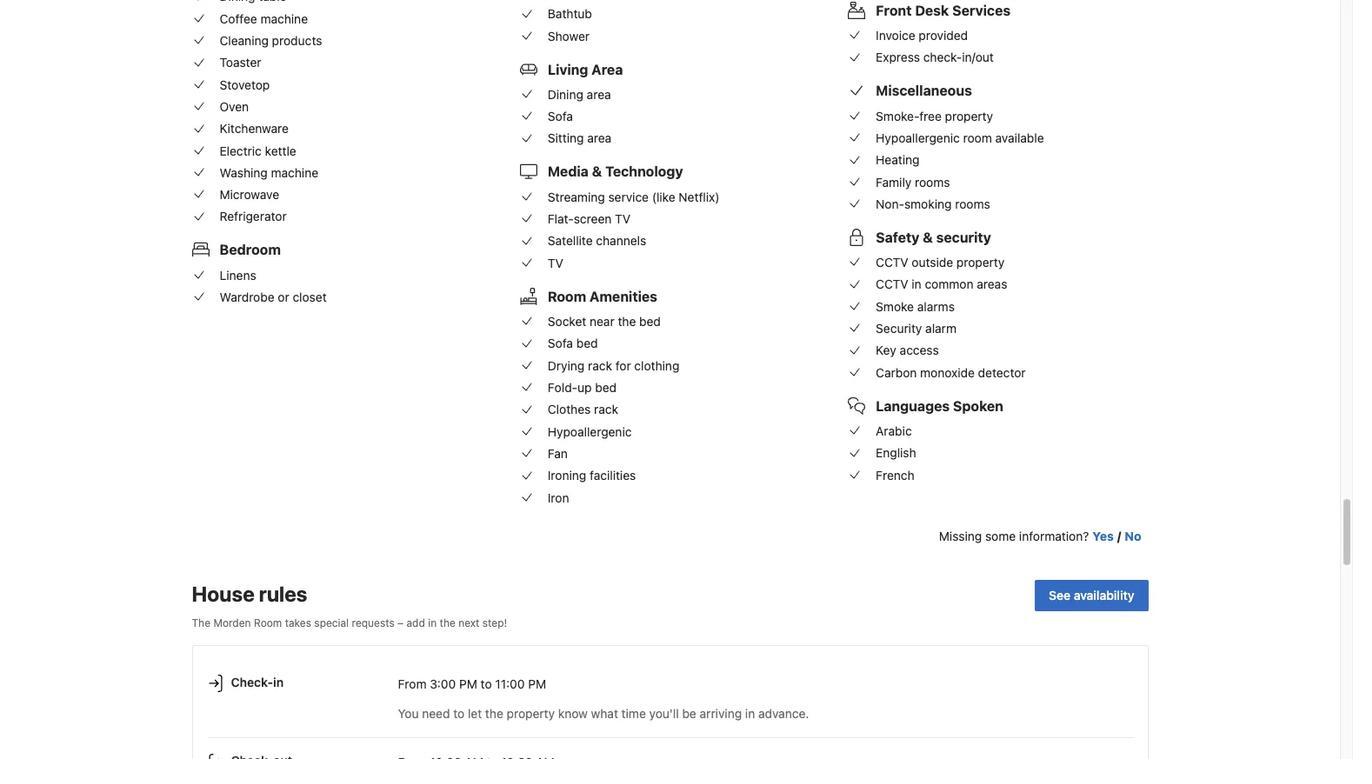Task type: describe. For each thing, give the bounding box(es) containing it.
dining area
[[548, 87, 611, 102]]

add
[[407, 616, 425, 629]]

iron
[[548, 490, 569, 505]]

cctv outside property
[[876, 255, 1005, 270]]

/
[[1118, 528, 1122, 543]]

area for sitting area
[[587, 131, 612, 146]]

room
[[963, 130, 992, 145]]

for
[[616, 358, 631, 373]]

alarm
[[926, 321, 957, 336]]

ironing facilities
[[548, 468, 636, 483]]

oven
[[220, 99, 249, 114]]

step!
[[483, 616, 507, 629]]

0 vertical spatial tv
[[615, 211, 631, 226]]

express check-in/out
[[876, 50, 994, 65]]

fold-
[[548, 380, 578, 395]]

& for technology
[[592, 164, 602, 180]]

smoke-
[[876, 108, 920, 123]]

living area
[[548, 61, 623, 77]]

to for 3:00 pm
[[481, 677, 492, 691]]

rules
[[259, 582, 307, 606]]

linens
[[220, 268, 256, 283]]

smoking
[[905, 196, 952, 211]]

0 vertical spatial bed
[[640, 314, 661, 329]]

be
[[682, 706, 697, 721]]

invoice provided
[[876, 28, 968, 43]]

front
[[876, 2, 912, 18]]

media & technology
[[548, 164, 683, 180]]

sitting
[[548, 131, 584, 146]]

area for dining area
[[587, 87, 611, 102]]

french
[[876, 468, 915, 482]]

family rooms
[[876, 174, 950, 189]]

media
[[548, 164, 589, 180]]

sitting area
[[548, 131, 612, 146]]

cleaning
[[220, 33, 269, 48]]

0 horizontal spatial room
[[254, 616, 282, 629]]

monoxide
[[921, 365, 975, 380]]

yes button
[[1093, 528, 1114, 545]]

let
[[468, 706, 482, 721]]

clothes
[[548, 402, 591, 417]]

channels
[[596, 233, 647, 248]]

smoke-free property
[[876, 108, 993, 123]]

alarms
[[918, 299, 955, 314]]

or
[[278, 290, 289, 305]]

non-smoking rooms
[[876, 196, 991, 211]]

& for security
[[923, 229, 933, 245]]

0 horizontal spatial tv
[[548, 255, 564, 270]]

you need to let the property know what time you'll be arriving in advance.
[[398, 706, 809, 721]]

safety & security
[[876, 229, 992, 245]]

cleaning products
[[220, 33, 322, 48]]

fan
[[548, 446, 568, 461]]

english
[[876, 446, 917, 460]]

dining
[[548, 87, 584, 102]]

socket near the bed
[[548, 314, 661, 329]]

bathtub
[[548, 6, 592, 21]]

property for miscellaneous
[[945, 108, 993, 123]]

no button
[[1125, 528, 1142, 545]]

what
[[591, 706, 618, 721]]

hypoallergenic for hypoallergenic room available
[[876, 130, 960, 145]]

services
[[953, 2, 1011, 18]]

house rules
[[192, 582, 307, 606]]

non-
[[876, 196, 905, 211]]

closet
[[293, 290, 327, 305]]

cctv in common areas
[[876, 277, 1008, 292]]

arriving
[[700, 706, 742, 721]]

some
[[986, 528, 1016, 543]]

property for safety & security
[[957, 255, 1005, 270]]

the
[[192, 616, 211, 629]]

facilities
[[590, 468, 636, 483]]

near
[[590, 314, 615, 329]]

products
[[272, 33, 322, 48]]

no
[[1125, 528, 1142, 543]]

streaming service (like netflix)
[[548, 189, 720, 204]]

available
[[996, 130, 1044, 145]]

from
[[398, 677, 427, 691]]

electric kettle
[[220, 143, 296, 158]]

need
[[422, 706, 450, 721]]

sofa for sofa
[[548, 109, 573, 124]]

coffee machine
[[220, 11, 308, 26]]

clothing
[[635, 358, 680, 373]]

advance.
[[759, 706, 809, 721]]

security
[[937, 229, 992, 245]]

washing
[[220, 165, 268, 180]]

hypoallergenic for hypoallergenic
[[548, 424, 632, 439]]

electric
[[220, 143, 262, 158]]

time
[[622, 706, 646, 721]]

machine for coffee machine
[[261, 11, 308, 26]]

cctv for cctv in common areas
[[876, 277, 909, 292]]

1 vertical spatial bed
[[577, 336, 598, 351]]

machine for washing machine
[[271, 165, 318, 180]]

you'll
[[649, 706, 679, 721]]

up
[[578, 380, 592, 395]]

in/out
[[962, 50, 994, 65]]

rack for drying
[[588, 358, 612, 373]]

know
[[558, 706, 588, 721]]



Task type: locate. For each thing, give the bounding box(es) containing it.
check-in
[[231, 675, 284, 690]]

invoice
[[876, 28, 916, 43]]

languages
[[876, 398, 950, 414]]

room up socket
[[548, 289, 586, 304]]

tv down satellite
[[548, 255, 564, 270]]

0 horizontal spatial &
[[592, 164, 602, 180]]

missing
[[939, 528, 982, 543]]

0 horizontal spatial the
[[440, 616, 456, 629]]

1 horizontal spatial to
[[481, 677, 492, 691]]

0 vertical spatial rooms
[[915, 174, 950, 189]]

information?
[[1019, 528, 1089, 543]]

netflix)
[[679, 189, 720, 204]]

property down the 11:00 pm
[[507, 706, 555, 721]]

outside
[[912, 255, 953, 270]]

screen
[[574, 211, 612, 226]]

ironing
[[548, 468, 587, 483]]

area right "sitting"
[[587, 131, 612, 146]]

house
[[192, 582, 255, 606]]

carbon
[[876, 365, 917, 380]]

2 horizontal spatial the
[[618, 314, 636, 329]]

11:00 pm
[[495, 677, 546, 691]]

satellite channels
[[548, 233, 647, 248]]

1 vertical spatial sofa
[[548, 336, 573, 351]]

1 horizontal spatial the
[[485, 706, 504, 721]]

hypoallergenic room available
[[876, 130, 1044, 145]]

to left "let"
[[453, 706, 465, 721]]

free
[[920, 108, 942, 123]]

1 vertical spatial to
[[453, 706, 465, 721]]

spoken
[[953, 398, 1004, 414]]

smoke
[[876, 299, 914, 314]]

security alarm
[[876, 321, 957, 336]]

& right "media"
[[592, 164, 602, 180]]

0 vertical spatial to
[[481, 677, 492, 691]]

machine down kettle
[[271, 165, 318, 180]]

&
[[592, 164, 602, 180], [923, 229, 933, 245]]

drying rack for clothing
[[548, 358, 680, 373]]

sofa down 'dining'
[[548, 109, 573, 124]]

rack left for
[[588, 358, 612, 373]]

room left 'takes'
[[254, 616, 282, 629]]

provided
[[919, 28, 968, 43]]

property up the room on the right of the page
[[945, 108, 993, 123]]

availability
[[1074, 588, 1135, 602]]

hypoallergenic down clothes rack
[[548, 424, 632, 439]]

area
[[587, 87, 611, 102], [587, 131, 612, 146]]

requests
[[352, 616, 395, 629]]

flat-
[[548, 211, 574, 226]]

0 vertical spatial area
[[587, 87, 611, 102]]

2 sofa from the top
[[548, 336, 573, 351]]

0 vertical spatial property
[[945, 108, 993, 123]]

1 vertical spatial property
[[957, 255, 1005, 270]]

2 vertical spatial property
[[507, 706, 555, 721]]

morden
[[213, 616, 251, 629]]

toaster
[[220, 55, 261, 70]]

1 horizontal spatial room
[[548, 289, 586, 304]]

sofa bed
[[548, 336, 598, 351]]

the right "let"
[[485, 706, 504, 721]]

hypoallergenic down free
[[876, 130, 960, 145]]

miscellaneous
[[876, 83, 972, 99]]

property up areas
[[957, 255, 1005, 270]]

1 vertical spatial tv
[[548, 255, 564, 270]]

heating
[[876, 152, 920, 167]]

streaming
[[548, 189, 605, 204]]

to for need
[[453, 706, 465, 721]]

see availability button
[[1035, 580, 1149, 611]]

0 horizontal spatial rooms
[[915, 174, 950, 189]]

rooms up security
[[955, 196, 991, 211]]

1 vertical spatial &
[[923, 229, 933, 245]]

cctv
[[876, 255, 909, 270], [876, 277, 909, 292]]

& up outside
[[923, 229, 933, 245]]

(like
[[652, 189, 676, 204]]

check-
[[231, 675, 273, 690]]

clothes rack
[[548, 402, 618, 417]]

2 cctv from the top
[[876, 277, 909, 292]]

technology
[[606, 164, 683, 180]]

flat-screen tv
[[548, 211, 631, 226]]

key
[[876, 343, 897, 358]]

cctv up smoke
[[876, 277, 909, 292]]

0 vertical spatial the
[[618, 314, 636, 329]]

arabic
[[876, 424, 912, 438]]

1 vertical spatial cctv
[[876, 277, 909, 292]]

you
[[398, 706, 419, 721]]

special
[[314, 616, 349, 629]]

bed down near
[[577, 336, 598, 351]]

common
[[925, 277, 974, 292]]

2 vertical spatial the
[[485, 706, 504, 721]]

rack down the fold-up bed
[[594, 402, 618, 417]]

0 vertical spatial room
[[548, 289, 586, 304]]

sofa
[[548, 109, 573, 124], [548, 336, 573, 351]]

2 vertical spatial bed
[[595, 380, 617, 395]]

0 vertical spatial &
[[592, 164, 602, 180]]

rooms up non-smoking rooms
[[915, 174, 950, 189]]

refrigerator
[[220, 209, 287, 224]]

bed right "up"
[[595, 380, 617, 395]]

area down area
[[587, 87, 611, 102]]

property
[[945, 108, 993, 123], [957, 255, 1005, 270], [507, 706, 555, 721]]

1 sofa from the top
[[548, 109, 573, 124]]

the morden room takes special requests – add in the next step!
[[192, 616, 507, 629]]

security
[[876, 321, 922, 336]]

access
[[900, 343, 939, 358]]

0 vertical spatial hypoallergenic
[[876, 130, 960, 145]]

wardrobe or closet
[[220, 290, 327, 305]]

microwave
[[220, 187, 279, 202]]

fold-up bed
[[548, 380, 617, 395]]

socket
[[548, 314, 587, 329]]

0 vertical spatial cctv
[[876, 255, 909, 270]]

1 vertical spatial machine
[[271, 165, 318, 180]]

wardrobe
[[220, 290, 275, 305]]

1 cctv from the top
[[876, 255, 909, 270]]

room amenities
[[548, 289, 658, 304]]

0 horizontal spatial hypoallergenic
[[548, 424, 632, 439]]

1 horizontal spatial rooms
[[955, 196, 991, 211]]

family
[[876, 174, 912, 189]]

1 horizontal spatial tv
[[615, 211, 631, 226]]

1 vertical spatial the
[[440, 616, 456, 629]]

carbon monoxide detector
[[876, 365, 1026, 380]]

area
[[592, 61, 623, 77]]

1 horizontal spatial &
[[923, 229, 933, 245]]

next
[[459, 616, 480, 629]]

from 3:00 pm to 11:00 pm
[[398, 677, 546, 691]]

tv up channels
[[615, 211, 631, 226]]

sofa for sofa bed
[[548, 336, 573, 351]]

the right near
[[618, 314, 636, 329]]

cctv for cctv outside property
[[876, 255, 909, 270]]

0 vertical spatial rack
[[588, 358, 612, 373]]

1 horizontal spatial hypoallergenic
[[876, 130, 960, 145]]

0 horizontal spatial to
[[453, 706, 465, 721]]

1 vertical spatial hypoallergenic
[[548, 424, 632, 439]]

rack
[[588, 358, 612, 373], [594, 402, 618, 417]]

0 vertical spatial sofa
[[548, 109, 573, 124]]

to up "let"
[[481, 677, 492, 691]]

1 vertical spatial room
[[254, 616, 282, 629]]

sofa up drying
[[548, 336, 573, 351]]

machine up products
[[261, 11, 308, 26]]

rack for clothes
[[594, 402, 618, 417]]

room
[[548, 289, 586, 304], [254, 616, 282, 629]]

0 vertical spatial machine
[[261, 11, 308, 26]]

1 vertical spatial rack
[[594, 402, 618, 417]]

1 vertical spatial rooms
[[955, 196, 991, 211]]

cctv down safety
[[876, 255, 909, 270]]

bed down the amenities
[[640, 314, 661, 329]]

amenities
[[590, 289, 658, 304]]

detector
[[978, 365, 1026, 380]]

the left next
[[440, 616, 456, 629]]

1 vertical spatial area
[[587, 131, 612, 146]]



Task type: vqa. For each thing, say whether or not it's contained in the screenshot.
"Search"
no



